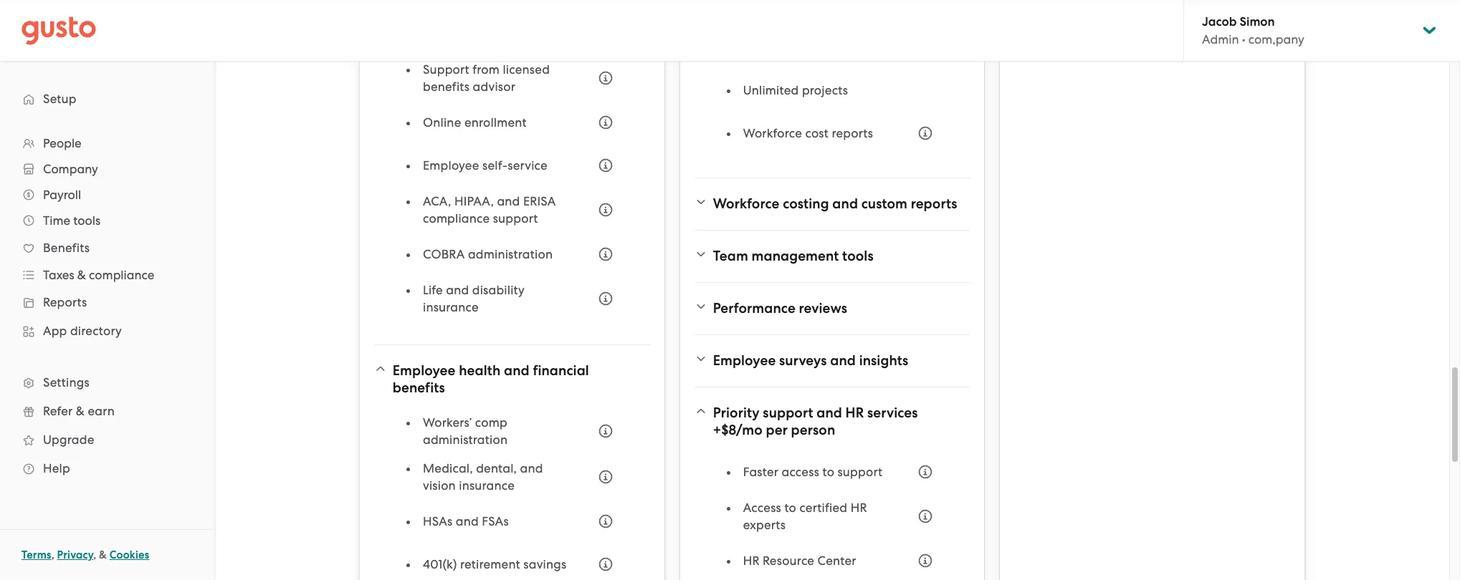 Task type: locate. For each thing, give the bounding box(es) containing it.
0 vertical spatial reports
[[832, 126, 873, 141]]

1 vertical spatial tools
[[842, 248, 874, 265]]

0 vertical spatial insurance
[[423, 300, 479, 315]]

app
[[43, 324, 67, 338]]

1 horizontal spatial reports
[[911, 196, 957, 212]]

and for priority support and hr services +$8/mo per person
[[817, 405, 842, 422]]

custom
[[861, 196, 908, 212]]

and inside priority support and hr services +$8/mo per person
[[817, 405, 842, 422]]

employee
[[423, 158, 479, 173], [713, 353, 776, 369], [393, 363, 456, 379]]

0 horizontal spatial support
[[493, 211, 538, 226]]

support
[[493, 211, 538, 226], [763, 405, 813, 422], [838, 465, 883, 480]]

0 horizontal spatial ,
[[51, 549, 54, 562]]

employee health and financial benefits
[[393, 363, 589, 396]]

erisa
[[523, 194, 556, 209]]

insurance down life
[[423, 300, 479, 315]]

time tools button
[[14, 208, 200, 234]]

& inside taxes & compliance dropdown button
[[77, 268, 86, 282]]

workforce
[[743, 126, 802, 141], [713, 196, 780, 212]]

disability
[[472, 283, 525, 298]]

administration
[[468, 247, 553, 262], [423, 433, 508, 447]]

insurance down dental,
[[459, 479, 515, 493]]

hsas
[[423, 515, 453, 529]]

compliance inside aca, hipaa, and erisa compliance support
[[423, 211, 490, 226]]

and inside employee health and financial benefits
[[504, 363, 530, 379]]

administration up disability
[[468, 247, 553, 262]]

2 , from the left
[[93, 549, 96, 562]]

compliance down hipaa,
[[423, 211, 490, 226]]

list containing unlimited projects
[[727, 0, 941, 161]]

cobra
[[423, 247, 465, 262]]

1 horizontal spatial compliance
[[423, 211, 490, 226]]

employee surveys and insights button
[[694, 344, 970, 379]]

support inside aca, hipaa, and erisa compliance support
[[493, 211, 538, 226]]

help
[[43, 462, 70, 476]]

employee left the health
[[393, 363, 456, 379]]

1 vertical spatial compliance
[[89, 268, 154, 282]]

admin
[[1202, 32, 1239, 47]]

and left "fsas"
[[456, 515, 479, 529]]

to
[[823, 465, 835, 480], [785, 501, 796, 515]]

0 vertical spatial workforce
[[743, 126, 802, 141]]

administration down the workers'
[[423, 433, 508, 447]]

tools
[[73, 214, 100, 228], [842, 248, 874, 265]]

service
[[508, 158, 548, 173]]

employee inside 'employee surveys and insights' dropdown button
[[713, 353, 776, 369]]

hr left resource
[[743, 554, 760, 568]]

access
[[782, 465, 819, 480]]

hr inside access to certified hr experts
[[851, 501, 867, 515]]

2 horizontal spatial support
[[838, 465, 883, 480]]

benefits inside employee health and financial benefits
[[393, 380, 445, 396]]

and right life
[[446, 283, 469, 298]]

employee inside employee health and financial benefits
[[393, 363, 456, 379]]

and inside life and disability insurance
[[446, 283, 469, 298]]

online
[[423, 115, 461, 130]]

and
[[497, 194, 520, 209], [833, 196, 858, 212], [446, 283, 469, 298], [830, 353, 856, 369], [504, 363, 530, 379], [817, 405, 842, 422], [520, 462, 543, 476], [456, 515, 479, 529]]

0 horizontal spatial compliance
[[89, 268, 154, 282]]

and left custom
[[833, 196, 858, 212]]

, left "cookies"
[[93, 549, 96, 562]]

workforce down unlimited
[[743, 126, 802, 141]]

support down erisa
[[493, 211, 538, 226]]

hr for and
[[846, 405, 864, 422]]

costing
[[783, 196, 829, 212]]

home image
[[22, 16, 96, 45]]

1 vertical spatial workforce
[[713, 196, 780, 212]]

+$8/mo
[[713, 422, 763, 439]]

0 horizontal spatial reports
[[832, 126, 873, 141]]

performance
[[713, 300, 796, 317]]

,
[[51, 549, 54, 562], [93, 549, 96, 562]]

workforce up "team"
[[713, 196, 780, 212]]

aca, hipaa, and erisa compliance support
[[423, 194, 556, 226]]

0 vertical spatial support
[[493, 211, 538, 226]]

& left "cookies"
[[99, 549, 107, 562]]

list containing people
[[0, 130, 214, 483]]

time tools
[[43, 214, 100, 228]]

1 vertical spatial insurance
[[459, 479, 515, 493]]

& inside refer & earn link
[[76, 404, 85, 419]]

earn
[[88, 404, 115, 419]]

people button
[[14, 130, 200, 156]]

support up certified
[[838, 465, 883, 480]]

list containing workers' comp administration
[[407, 414, 621, 581]]

, left privacy link
[[51, 549, 54, 562]]

and right the health
[[504, 363, 530, 379]]

cobra administration
[[423, 247, 553, 262]]

1 horizontal spatial support
[[763, 405, 813, 422]]

and for medical, dental, and vision insurance
[[520, 462, 543, 476]]

access to certified hr experts
[[743, 501, 867, 533]]

reports
[[832, 126, 873, 141], [911, 196, 957, 212]]

0 vertical spatial hr
[[846, 405, 864, 422]]

and for workforce costing and custom reports
[[833, 196, 858, 212]]

list
[[727, 0, 941, 161], [407, 15, 621, 328], [0, 130, 214, 483], [407, 414, 621, 581], [727, 457, 941, 581]]

upgrade
[[43, 433, 94, 447]]

fsas
[[482, 515, 509, 529]]

compliance up reports link on the left of page
[[89, 268, 154, 282]]

employee up aca,
[[423, 158, 479, 173]]

and inside aca, hipaa, and erisa compliance support
[[497, 194, 520, 209]]

benefits up the workers'
[[393, 380, 445, 396]]

payroll button
[[14, 182, 200, 208]]

medical, dental, and vision insurance
[[423, 462, 543, 493]]

insurance inside life and disability insurance
[[423, 300, 479, 315]]

workforce costing and custom reports button
[[694, 187, 970, 222]]

directory
[[70, 324, 122, 338]]

1 vertical spatial reports
[[911, 196, 957, 212]]

gusto navigation element
[[0, 62, 214, 506]]

0 horizontal spatial tools
[[73, 214, 100, 228]]

and left erisa
[[497, 194, 520, 209]]

1 vertical spatial support
[[763, 405, 813, 422]]

and inside 'dropdown button'
[[833, 196, 858, 212]]

& right taxes
[[77, 268, 86, 282]]

and right surveys
[[830, 353, 856, 369]]

1 vertical spatial benefits
[[393, 380, 445, 396]]

support up per
[[763, 405, 813, 422]]

workforce cost reports
[[743, 126, 873, 141]]

payroll
[[43, 188, 81, 202]]

and up 'person'
[[817, 405, 842, 422]]

team management tools
[[713, 248, 874, 265]]

reports right cost
[[832, 126, 873, 141]]

tools right "time"
[[73, 214, 100, 228]]

benefits down support at the top of page
[[423, 80, 470, 94]]

employee for employee self-service
[[423, 158, 479, 173]]

hr left services
[[846, 405, 864, 422]]

online enrollment
[[423, 115, 527, 130]]

& left earn
[[76, 404, 85, 419]]

hr
[[846, 405, 864, 422], [851, 501, 867, 515], [743, 554, 760, 568]]

unlimited
[[743, 83, 799, 97]]

medical,
[[423, 462, 473, 476]]

1 vertical spatial &
[[76, 404, 85, 419]]

0 vertical spatial &
[[77, 268, 86, 282]]

1 vertical spatial to
[[785, 501, 796, 515]]

benefits
[[423, 80, 470, 94], [393, 380, 445, 396]]

and right dental,
[[520, 462, 543, 476]]

dental,
[[476, 462, 517, 476]]

app directory link
[[14, 318, 200, 344]]

priority
[[713, 405, 760, 422]]

1 , from the left
[[51, 549, 54, 562]]

reports right custom
[[911, 196, 957, 212]]

hr inside priority support and hr services +$8/mo per person
[[846, 405, 864, 422]]

hr right certified
[[851, 501, 867, 515]]

1 vertical spatial hr
[[851, 501, 867, 515]]

0 vertical spatial to
[[823, 465, 835, 480]]

enrollment
[[464, 115, 527, 130]]

benefits link
[[14, 235, 200, 261]]

1 horizontal spatial ,
[[93, 549, 96, 562]]

unlimited projects
[[743, 83, 848, 97]]

0 horizontal spatial to
[[785, 501, 796, 515]]

time
[[43, 214, 70, 228]]

health
[[459, 363, 501, 379]]

com,pany
[[1249, 32, 1305, 47]]

1 vertical spatial administration
[[423, 433, 508, 447]]

performance reviews button
[[694, 292, 970, 326]]

2 vertical spatial support
[[838, 465, 883, 480]]

0 vertical spatial benefits
[[423, 80, 470, 94]]

help link
[[14, 456, 200, 482]]

terms , privacy , & cookies
[[22, 549, 149, 562]]

priority support and hr services +$8/mo per person
[[713, 405, 918, 439]]

0 vertical spatial tools
[[73, 214, 100, 228]]

workforce inside 'dropdown button'
[[713, 196, 780, 212]]

0 vertical spatial compliance
[[423, 211, 490, 226]]

and inside medical, dental, and vision insurance
[[520, 462, 543, 476]]

setup link
[[14, 86, 200, 112]]

tools down "workforce costing and custom reports"
[[842, 248, 874, 265]]

employee up the priority
[[713, 353, 776, 369]]

employee health and financial benefits button
[[374, 354, 650, 406]]

performance reviews
[[713, 300, 847, 317]]



Task type: describe. For each thing, give the bounding box(es) containing it.
workforce for workforce cost reports
[[743, 126, 802, 141]]

insurance inside medical, dental, and vision insurance
[[459, 479, 515, 493]]

•
[[1242, 32, 1246, 47]]

settings link
[[14, 370, 200, 396]]

company
[[43, 162, 98, 176]]

terms
[[22, 549, 51, 562]]

workers' comp administration
[[423, 416, 508, 447]]

& for earn
[[76, 404, 85, 419]]

cookies
[[110, 549, 149, 562]]

vision
[[423, 479, 456, 493]]

2 vertical spatial hr
[[743, 554, 760, 568]]

team management tools button
[[694, 239, 970, 274]]

comp
[[475, 416, 507, 430]]

jacob
[[1202, 14, 1237, 29]]

401(k) retirement savings
[[423, 558, 567, 572]]

refer & earn link
[[14, 399, 200, 424]]

jacob simon admin • com,pany
[[1202, 14, 1305, 47]]

center
[[818, 554, 856, 568]]

person
[[791, 422, 835, 439]]

and for employee health and financial benefits
[[504, 363, 530, 379]]

workforce for workforce costing and custom reports
[[713, 196, 780, 212]]

refer
[[43, 404, 73, 419]]

employee for employee health and financial benefits
[[393, 363, 456, 379]]

licensed
[[503, 62, 550, 77]]

team
[[713, 248, 748, 265]]

privacy
[[57, 549, 93, 562]]

projects
[[802, 83, 848, 97]]

hipaa,
[[455, 194, 494, 209]]

people
[[43, 136, 82, 151]]

surveys
[[779, 353, 827, 369]]

and for aca, hipaa, and erisa compliance support
[[497, 194, 520, 209]]

app directory
[[43, 324, 122, 338]]

reports inside 'dropdown button'
[[911, 196, 957, 212]]

workforce costing and custom reports
[[713, 196, 957, 212]]

benefits
[[43, 241, 90, 255]]

support inside priority support and hr services +$8/mo per person
[[763, 405, 813, 422]]

workers'
[[423, 416, 472, 430]]

from
[[473, 62, 500, 77]]

insights
[[859, 353, 909, 369]]

taxes & compliance
[[43, 268, 154, 282]]

services
[[867, 405, 918, 422]]

1 horizontal spatial tools
[[842, 248, 874, 265]]

hsas and fsas
[[423, 515, 509, 529]]

upgrade link
[[14, 427, 200, 453]]

savings
[[523, 558, 567, 572]]

and for employee surveys and insights
[[830, 353, 856, 369]]

faster
[[743, 465, 779, 480]]

life
[[423, 283, 443, 298]]

certified
[[800, 501, 848, 515]]

advisor
[[473, 80, 515, 94]]

access
[[743, 501, 781, 515]]

cost
[[805, 126, 829, 141]]

financial
[[533, 363, 589, 379]]

support from licensed benefits advisor
[[423, 62, 550, 94]]

reviews
[[799, 300, 847, 317]]

company button
[[14, 156, 200, 182]]

to inside access to certified hr experts
[[785, 501, 796, 515]]

resource
[[763, 554, 814, 568]]

employee for employee surveys and insights
[[713, 353, 776, 369]]

hr resource center
[[743, 554, 856, 568]]

taxes
[[43, 268, 74, 282]]

list containing support from licensed benefits advisor
[[407, 15, 621, 328]]

aca,
[[423, 194, 451, 209]]

1 horizontal spatial to
[[823, 465, 835, 480]]

experts
[[743, 518, 786, 533]]

management
[[752, 248, 839, 265]]

2 vertical spatial &
[[99, 549, 107, 562]]

reports link
[[14, 290, 200, 315]]

benefits inside support from licensed benefits advisor
[[423, 80, 470, 94]]

faster access to support
[[743, 465, 883, 480]]

self-
[[482, 158, 508, 173]]

0 vertical spatial administration
[[468, 247, 553, 262]]

hr for certified
[[851, 501, 867, 515]]

refer & earn
[[43, 404, 115, 419]]

simon
[[1240, 14, 1275, 29]]

list containing faster access to support
[[727, 457, 941, 581]]

reports
[[43, 295, 87, 310]]

401(k)
[[423, 558, 457, 572]]

life and disability insurance
[[423, 283, 525, 315]]

tools inside gusto navigation element
[[73, 214, 100, 228]]

cookies button
[[110, 547, 149, 564]]

compliance inside dropdown button
[[89, 268, 154, 282]]

support
[[423, 62, 469, 77]]

setup
[[43, 92, 77, 106]]

& for compliance
[[77, 268, 86, 282]]

per
[[766, 422, 788, 439]]

settings
[[43, 376, 90, 390]]

taxes & compliance button
[[14, 262, 200, 288]]

privacy link
[[57, 549, 93, 562]]



Task type: vqa. For each thing, say whether or not it's contained in the screenshot.
directory
yes



